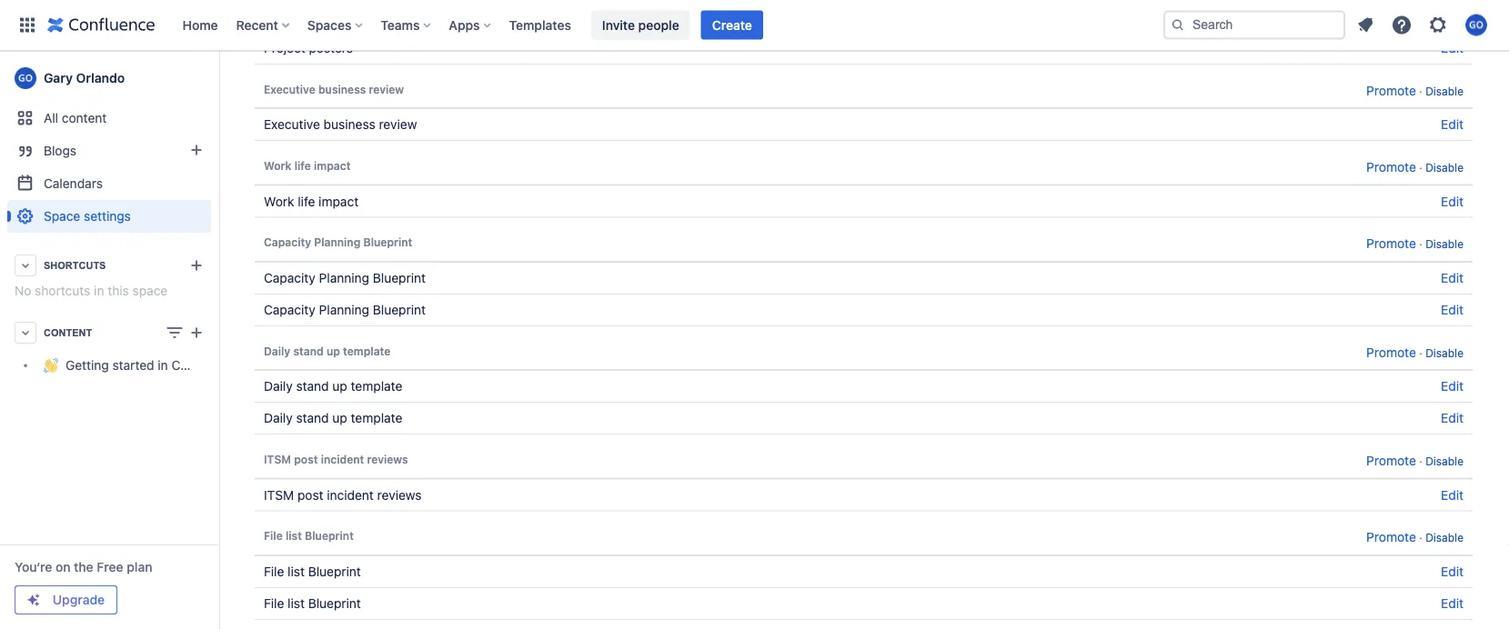 Task type: vqa. For each thing, say whether or not it's contained in the screenshot.
Product Management button for SMART goals's Management
no



Task type: describe. For each thing, give the bounding box(es) containing it.
spaces button
[[302, 10, 370, 40]]

recent
[[236, 17, 278, 32]]

plan
[[127, 560, 152, 575]]

template for eighth the edit link from the top of the page
[[351, 411, 403, 426]]

1 itsm from the top
[[264, 453, 291, 466]]

promote for file list blueprint
[[1367, 530, 1417, 545]]

invite people
[[602, 17, 680, 32]]

content
[[62, 111, 107, 126]]

list for 2nd the edit link from the bottom of the page
[[288, 565, 305, 580]]

on
[[56, 560, 71, 575]]

project posters for 1st the edit link from the top of the page
[[264, 9, 353, 24]]

1 daily stand up template from the top
[[264, 345, 391, 358]]

daily for eighth the edit link from the top of the page
[[264, 411, 293, 426]]

file list blueprint for 2nd the edit link from the bottom of the page
[[264, 565, 361, 580]]

1 vertical spatial business
[[324, 117, 376, 132]]

promote for executive business review
[[1367, 83, 1417, 98]]

posters for 1st the edit link from the top of the page
[[309, 9, 353, 24]]

disable link for executive business review
[[1426, 85, 1464, 97]]

blueprint for 1st the edit link from the bottom
[[308, 596, 361, 611]]

premium image
[[26, 593, 41, 608]]

banner containing home
[[0, 0, 1510, 51]]

file list blueprint for 1st the edit link from the bottom
[[264, 596, 361, 611]]

getting started in confluence
[[66, 358, 239, 373]]

space
[[132, 283, 168, 298]]

this
[[108, 283, 129, 298]]

0 vertical spatial review
[[369, 83, 404, 95]]

space settings
[[44, 209, 131, 224]]

2 executive from the top
[[264, 117, 320, 132]]

1 vertical spatial reviews
[[377, 488, 422, 503]]

2 executive business review from the top
[[264, 117, 417, 132]]

promote button for daily stand up template
[[1367, 342, 1417, 363]]

started
[[112, 358, 154, 373]]

blueprint for 2nd the edit link from the bottom of the page
[[308, 565, 361, 580]]

10 edit from the top
[[1442, 565, 1464, 580]]

templates link
[[504, 10, 577, 40]]

content
[[44, 327, 92, 339]]

teams
[[381, 17, 420, 32]]

7 edit from the top
[[1442, 379, 1464, 394]]

promote button for executive business review
[[1367, 80, 1417, 101]]

in for shortcuts
[[94, 283, 104, 298]]

daily stand up template for fifth the edit link from the bottom of the page
[[264, 379, 403, 394]]

capacity planning blueprint for fifth the edit link from the top of the page
[[264, 271, 426, 286]]

appswitcher icon image
[[16, 14, 38, 36]]

upgrade
[[53, 593, 105, 608]]

teams button
[[375, 10, 438, 40]]

list for 1st the edit link from the bottom
[[288, 596, 305, 611]]

daily for fifth the edit link from the bottom of the page
[[264, 379, 293, 394]]

0 vertical spatial stand
[[293, 345, 324, 358]]

stand for fifth the edit link from the bottom of the page
[[296, 379, 329, 394]]

capacity for fifth the edit link from the top of the page
[[264, 271, 316, 286]]

11 edit from the top
[[1442, 596, 1464, 611]]

home link
[[177, 10, 223, 40]]

blogs
[[44, 143, 77, 158]]

1 executive from the top
[[264, 83, 316, 95]]

collapse sidebar image
[[198, 60, 238, 96]]

space
[[44, 209, 80, 224]]

0 vertical spatial reviews
[[367, 453, 408, 466]]

1 file from the top
[[264, 530, 283, 543]]

· for daily stand up template
[[1420, 347, 1423, 359]]

disable for work life impact
[[1426, 161, 1464, 174]]

2 work from the top
[[264, 194, 294, 209]]

· for itsm post incident reviews
[[1420, 455, 1423, 468]]

apps
[[449, 17, 480, 32]]

· for capacity planning blueprint
[[1420, 238, 1423, 251]]

up for eighth the edit link from the top of the page
[[333, 411, 347, 426]]

11 edit link from the top
[[1442, 596, 1464, 611]]

templates
[[509, 17, 571, 32]]

promote button for capacity planning blueprint
[[1367, 233, 1417, 255]]

2 edit from the top
[[1442, 40, 1464, 55]]

gary
[[44, 71, 73, 86]]

shortcuts button
[[7, 249, 211, 282]]

in for started
[[158, 358, 168, 373]]

9 edit link from the top
[[1442, 488, 1464, 503]]

planning for 6th the edit link from the bottom of the page
[[319, 302, 369, 317]]

people
[[639, 17, 680, 32]]

1 edit link from the top
[[1442, 9, 1464, 24]]

search image
[[1171, 18, 1186, 32]]

8 edit from the top
[[1442, 411, 1464, 426]]

capacity for 6th the edit link from the bottom of the page
[[264, 302, 316, 317]]

recent button
[[231, 10, 297, 40]]

apps button
[[444, 10, 498, 40]]

8 edit link from the top
[[1442, 411, 1464, 426]]

0 vertical spatial up
[[327, 345, 340, 358]]

capacity planning blueprint for 6th the edit link from the bottom of the page
[[264, 302, 426, 317]]

getting
[[66, 358, 109, 373]]

blueprint for 6th the edit link from the bottom of the page
[[373, 302, 426, 317]]

space settings link
[[7, 200, 211, 233]]



Task type: locate. For each thing, give the bounding box(es) containing it.
2 vertical spatial up
[[333, 411, 347, 426]]

confluence image
[[47, 14, 155, 36], [47, 14, 155, 36]]

·
[[1420, 85, 1423, 97], [1420, 161, 1423, 174], [1420, 238, 1423, 251], [1420, 347, 1423, 359], [1420, 455, 1423, 468], [1420, 532, 1423, 545]]

your profile and preferences image
[[1466, 14, 1488, 36]]

1 vertical spatial capacity planning blueprint
[[264, 271, 426, 286]]

3 edit from the top
[[1442, 117, 1464, 132]]

promote
[[1367, 83, 1417, 98], [1367, 159, 1417, 174], [1367, 236, 1417, 251], [1367, 345, 1417, 360], [1367, 453, 1417, 468], [1367, 530, 1417, 545]]

3 file list blueprint from the top
[[264, 596, 361, 611]]

1 disable link from the top
[[1426, 85, 1464, 97]]

4 promote button from the top
[[1367, 342, 1417, 363]]

3 · from the top
[[1420, 238, 1423, 251]]

promote · disable for file list blueprint
[[1367, 530, 1464, 545]]

1 vertical spatial executive business review
[[264, 117, 417, 132]]

1 vertical spatial incident
[[327, 488, 374, 503]]

spaces
[[307, 17, 352, 32]]

work life impact
[[264, 159, 351, 172], [264, 194, 359, 209]]

0 vertical spatial work
[[264, 159, 292, 172]]

4 edit from the top
[[1442, 194, 1464, 209]]

1 vertical spatial file list blueprint
[[264, 565, 361, 580]]

6 disable link from the top
[[1426, 532, 1464, 545]]

blueprint for fifth the edit link from the top of the page
[[373, 271, 426, 286]]

5 edit from the top
[[1442, 271, 1464, 286]]

1 project posters from the top
[[264, 9, 353, 24]]

2 vertical spatial daily
[[264, 411, 293, 426]]

stand
[[293, 345, 324, 358], [296, 379, 329, 394], [296, 411, 329, 426]]

life
[[295, 159, 311, 172], [298, 194, 315, 209]]

Search field
[[1164, 10, 1346, 40]]

shortcuts
[[44, 260, 106, 271]]

executive business review
[[264, 83, 404, 95], [264, 117, 417, 132]]

1 daily from the top
[[264, 345, 291, 358]]

disable link for daily stand up template
[[1426, 347, 1464, 359]]

promote for capacity planning blueprint
[[1367, 236, 1417, 251]]

itsm post incident reviews
[[264, 453, 408, 466], [264, 488, 422, 503]]

posters right the recent popup button
[[309, 9, 353, 24]]

1 work from the top
[[264, 159, 292, 172]]

file list blueprint
[[264, 530, 354, 543], [264, 565, 361, 580], [264, 596, 361, 611]]

confluence
[[172, 358, 239, 373]]

1 edit from the top
[[1442, 9, 1464, 24]]

1 vertical spatial template
[[351, 379, 403, 394]]

the
[[74, 560, 93, 575]]

2 vertical spatial file list blueprint
[[264, 596, 361, 611]]

2 daily stand up template from the top
[[264, 379, 403, 394]]

1 file list blueprint from the top
[[264, 530, 354, 543]]

1 vertical spatial up
[[333, 379, 347, 394]]

0 vertical spatial impact
[[314, 159, 351, 172]]

6 · from the top
[[1420, 532, 1423, 545]]

impact
[[314, 159, 351, 172], [319, 194, 359, 209]]

1 vertical spatial review
[[379, 117, 417, 132]]

4 promote from the top
[[1367, 345, 1417, 360]]

2 disable from the top
[[1426, 161, 1464, 174]]

0 vertical spatial posters
[[309, 9, 353, 24]]

up
[[327, 345, 340, 358], [333, 379, 347, 394], [333, 411, 347, 426]]

space element
[[0, 51, 239, 630]]

2 posters from the top
[[309, 40, 353, 55]]

2 vertical spatial stand
[[296, 411, 329, 426]]

create
[[712, 17, 752, 32]]

promote · disable for itsm post incident reviews
[[1367, 453, 1464, 468]]

banner
[[0, 0, 1510, 51]]

promote · disable
[[1367, 83, 1464, 98], [1367, 159, 1464, 174], [1367, 236, 1464, 251], [1367, 345, 1464, 360], [1367, 453, 1464, 468], [1367, 530, 1464, 545]]

5 promote button from the top
[[1367, 451, 1417, 472]]

create link
[[701, 10, 763, 40]]

invite
[[602, 17, 635, 32]]

promote for itsm post incident reviews
[[1367, 453, 1417, 468]]

file
[[264, 530, 283, 543], [264, 565, 284, 580], [264, 596, 284, 611]]

0 vertical spatial business
[[318, 83, 366, 95]]

template
[[343, 345, 391, 358], [351, 379, 403, 394], [351, 411, 403, 426]]

disable link for capacity planning blueprint
[[1426, 238, 1464, 251]]

2 promote from the top
[[1367, 159, 1417, 174]]

file for 1st the edit link from the bottom
[[264, 596, 284, 611]]

incident
[[321, 453, 364, 466], [327, 488, 374, 503]]

1 vertical spatial daily
[[264, 379, 293, 394]]

promote button for work life impact
[[1367, 157, 1417, 178]]

0 vertical spatial life
[[295, 159, 311, 172]]

promote · disable for capacity planning blueprint
[[1367, 236, 1464, 251]]

3 daily stand up template from the top
[[264, 411, 403, 426]]

project
[[264, 9, 306, 24], [264, 40, 306, 55]]

all content link
[[7, 102, 211, 135]]

4 disable from the top
[[1426, 347, 1464, 359]]

1 disable from the top
[[1426, 85, 1464, 97]]

1 vertical spatial project posters
[[264, 40, 353, 55]]

3 daily from the top
[[264, 411, 293, 426]]

home
[[182, 17, 218, 32]]

promote for work life impact
[[1367, 159, 1417, 174]]

2 file from the top
[[264, 565, 284, 580]]

all
[[44, 111, 58, 126]]

project for tenth the edit link from the bottom of the page
[[264, 40, 306, 55]]

0 horizontal spatial in
[[94, 283, 104, 298]]

1 vertical spatial executive
[[264, 117, 320, 132]]

2 edit link from the top
[[1442, 40, 1464, 55]]

6 disable from the top
[[1426, 532, 1464, 545]]

project for 1st the edit link from the top of the page
[[264, 9, 306, 24]]

getting started in confluence link
[[7, 349, 239, 382]]

settings icon image
[[1428, 14, 1450, 36]]

1 capacity planning blueprint from the top
[[264, 236, 413, 249]]

promote · disable for executive business review
[[1367, 83, 1464, 98]]

create a blog image
[[186, 139, 207, 161]]

1 promote button from the top
[[1367, 80, 1417, 101]]

5 disable link from the top
[[1426, 455, 1464, 468]]

2 itsm from the top
[[264, 488, 294, 503]]

6 promote · disable from the top
[[1367, 530, 1464, 545]]

3 disable link from the top
[[1426, 238, 1464, 251]]

1 capacity from the top
[[264, 236, 311, 249]]

stand for eighth the edit link from the top of the page
[[296, 411, 329, 426]]

posters down spaces
[[309, 40, 353, 55]]

shortcuts
[[35, 283, 90, 298]]

project posters
[[264, 9, 353, 24], [264, 40, 353, 55]]

1 promote · disable from the top
[[1367, 83, 1464, 98]]

business
[[318, 83, 366, 95], [324, 117, 376, 132]]

change view image
[[164, 322, 186, 344]]

post
[[294, 453, 318, 466], [298, 488, 324, 503]]

no
[[15, 283, 31, 298]]

0 vertical spatial planning
[[314, 236, 361, 249]]

3 disable from the top
[[1426, 238, 1464, 251]]

disable link for itsm post incident reviews
[[1426, 455, 1464, 468]]

3 file from the top
[[264, 596, 284, 611]]

promote for daily stand up template
[[1367, 345, 1417, 360]]

promote button for itsm post incident reviews
[[1367, 451, 1417, 472]]

5 edit link from the top
[[1442, 271, 1464, 286]]

4 · from the top
[[1420, 347, 1423, 359]]

2 vertical spatial list
[[288, 596, 305, 611]]

1 vertical spatial itsm
[[264, 488, 294, 503]]

you're on the free plan
[[15, 560, 152, 575]]

executive
[[264, 83, 316, 95], [264, 117, 320, 132]]

gary orlando
[[44, 71, 125, 86]]

3 capacity from the top
[[264, 302, 316, 317]]

2 promote button from the top
[[1367, 157, 1417, 178]]

1 vertical spatial post
[[298, 488, 324, 503]]

2 vertical spatial capacity planning blueprint
[[264, 302, 426, 317]]

1 vertical spatial daily stand up template
[[264, 379, 403, 394]]

1 vertical spatial work life impact
[[264, 194, 359, 209]]

6 edit link from the top
[[1442, 302, 1464, 317]]

edit link
[[1442, 9, 1464, 24], [1442, 40, 1464, 55], [1442, 117, 1464, 132], [1442, 194, 1464, 209], [1442, 271, 1464, 286], [1442, 302, 1464, 317], [1442, 379, 1464, 394], [1442, 411, 1464, 426], [1442, 488, 1464, 503], [1442, 565, 1464, 580], [1442, 596, 1464, 611]]

0 vertical spatial list
[[286, 530, 302, 543]]

5 disable from the top
[[1426, 455, 1464, 468]]

2 vertical spatial planning
[[319, 302, 369, 317]]

add shortcut image
[[186, 255, 207, 277]]

5 promote from the top
[[1367, 453, 1417, 468]]

6 promote button from the top
[[1367, 527, 1417, 549]]

work
[[264, 159, 292, 172], [264, 194, 294, 209]]

2 disable link from the top
[[1426, 161, 1464, 174]]

2 capacity from the top
[[264, 271, 316, 286]]

2 work life impact from the top
[[264, 194, 359, 209]]

3 capacity planning blueprint from the top
[[264, 302, 426, 317]]

global element
[[11, 0, 1160, 51]]

4 disable link from the top
[[1426, 347, 1464, 359]]

2 itsm post incident reviews from the top
[[264, 488, 422, 503]]

in
[[94, 283, 104, 298], [158, 358, 168, 373]]

0 vertical spatial post
[[294, 453, 318, 466]]

1 vertical spatial work
[[264, 194, 294, 209]]

daily stand up template
[[264, 345, 391, 358], [264, 379, 403, 394], [264, 411, 403, 426]]

disable link
[[1426, 85, 1464, 97], [1426, 161, 1464, 174], [1426, 238, 1464, 251], [1426, 347, 1464, 359], [1426, 455, 1464, 468], [1426, 532, 1464, 545]]

0 vertical spatial itsm
[[264, 453, 291, 466]]

list
[[286, 530, 302, 543], [288, 565, 305, 580], [288, 596, 305, 611]]

1 vertical spatial in
[[158, 358, 168, 373]]

0 vertical spatial template
[[343, 345, 391, 358]]

6 edit from the top
[[1442, 302, 1464, 317]]

1 vertical spatial posters
[[309, 40, 353, 55]]

5 · from the top
[[1420, 455, 1423, 468]]

gary orlando link
[[7, 60, 211, 96]]

9 edit from the top
[[1442, 488, 1464, 503]]

create a page image
[[186, 322, 207, 344]]

settings
[[84, 209, 131, 224]]

2 vertical spatial daily stand up template
[[264, 411, 403, 426]]

reviews
[[367, 453, 408, 466], [377, 488, 422, 503]]

upgrade button
[[15, 587, 116, 614]]

2 file list blueprint from the top
[[264, 565, 361, 580]]

1 vertical spatial list
[[288, 565, 305, 580]]

calendars
[[44, 176, 103, 191]]

1 horizontal spatial in
[[158, 358, 168, 373]]

0 vertical spatial work life impact
[[264, 159, 351, 172]]

3 promote from the top
[[1367, 236, 1417, 251]]

blogs link
[[7, 135, 211, 167]]

1 executive business review from the top
[[264, 83, 404, 95]]

edit
[[1442, 9, 1464, 24], [1442, 40, 1464, 55], [1442, 117, 1464, 132], [1442, 194, 1464, 209], [1442, 271, 1464, 286], [1442, 302, 1464, 317], [1442, 379, 1464, 394], [1442, 411, 1464, 426], [1442, 488, 1464, 503], [1442, 565, 1464, 580], [1442, 596, 1464, 611]]

0 vertical spatial project
[[264, 9, 306, 24]]

1 promote from the top
[[1367, 83, 1417, 98]]

· for file list blueprint
[[1420, 532, 1423, 545]]

disable link for work life impact
[[1426, 161, 1464, 174]]

promote button
[[1367, 80, 1417, 101], [1367, 157, 1417, 178], [1367, 233, 1417, 255], [1367, 342, 1417, 363], [1367, 451, 1417, 472], [1367, 527, 1417, 549]]

posters
[[309, 9, 353, 24], [309, 40, 353, 55]]

1 vertical spatial stand
[[296, 379, 329, 394]]

5 promote · disable from the top
[[1367, 453, 1464, 468]]

review
[[369, 83, 404, 95], [379, 117, 417, 132]]

3 promote button from the top
[[1367, 233, 1417, 255]]

1 vertical spatial capacity
[[264, 271, 316, 286]]

2 · from the top
[[1420, 161, 1423, 174]]

project posters for tenth the edit link from the bottom of the page
[[264, 40, 353, 55]]

daily stand up template for eighth the edit link from the top of the page
[[264, 411, 403, 426]]

invite people button
[[591, 10, 690, 40]]

disable link for file list blueprint
[[1426, 532, 1464, 545]]

help icon image
[[1391, 14, 1413, 36]]

in left this
[[94, 283, 104, 298]]

planning for fifth the edit link from the top of the page
[[319, 271, 369, 286]]

· for executive business review
[[1420, 85, 1423, 97]]

2 project posters from the top
[[264, 40, 353, 55]]

1 · from the top
[[1420, 85, 1423, 97]]

up for fifth the edit link from the bottom of the page
[[333, 379, 347, 394]]

itsm
[[264, 453, 291, 466], [264, 488, 294, 503]]

0 vertical spatial file
[[264, 530, 283, 543]]

· for work life impact
[[1420, 161, 1423, 174]]

you're
[[15, 560, 52, 575]]

1 vertical spatial itsm post incident reviews
[[264, 488, 422, 503]]

0 vertical spatial executive business review
[[264, 83, 404, 95]]

0 vertical spatial executive
[[264, 83, 316, 95]]

disable for executive business review
[[1426, 85, 1464, 97]]

project down the recent popup button
[[264, 40, 306, 55]]

0 vertical spatial incident
[[321, 453, 364, 466]]

promote button for file list blueprint
[[1367, 527, 1417, 549]]

template for fifth the edit link from the bottom of the page
[[351, 379, 403, 394]]

content button
[[7, 317, 211, 349]]

0 vertical spatial project posters
[[264, 9, 353, 24]]

promote · disable for daily stand up template
[[1367, 345, 1464, 360]]

promote · disable for work life impact
[[1367, 159, 1464, 174]]

project left spaces
[[264, 9, 306, 24]]

0 vertical spatial capacity
[[264, 236, 311, 249]]

2 capacity planning blueprint from the top
[[264, 271, 426, 286]]

orlando
[[76, 71, 125, 86]]

1 work life impact from the top
[[264, 159, 351, 172]]

disable for daily stand up template
[[1426, 347, 1464, 359]]

3 edit link from the top
[[1442, 117, 1464, 132]]

1 vertical spatial impact
[[319, 194, 359, 209]]

4 edit link from the top
[[1442, 194, 1464, 209]]

1 vertical spatial file
[[264, 565, 284, 580]]

disable
[[1426, 85, 1464, 97], [1426, 161, 1464, 174], [1426, 238, 1464, 251], [1426, 347, 1464, 359], [1426, 455, 1464, 468], [1426, 532, 1464, 545]]

0 vertical spatial in
[[94, 283, 104, 298]]

1 vertical spatial life
[[298, 194, 315, 209]]

0 vertical spatial capacity planning blueprint
[[264, 236, 413, 249]]

all content
[[44, 111, 107, 126]]

daily
[[264, 345, 291, 358], [264, 379, 293, 394], [264, 411, 293, 426]]

1 vertical spatial planning
[[319, 271, 369, 286]]

posters for tenth the edit link from the bottom of the page
[[309, 40, 353, 55]]

capacity planning blueprint
[[264, 236, 413, 249], [264, 271, 426, 286], [264, 302, 426, 317]]

disable for itsm post incident reviews
[[1426, 455, 1464, 468]]

0 vertical spatial itsm post incident reviews
[[264, 453, 408, 466]]

planning
[[314, 236, 361, 249], [319, 271, 369, 286], [319, 302, 369, 317]]

6 promote from the top
[[1367, 530, 1417, 545]]

1 project from the top
[[264, 9, 306, 24]]

2 promote · disable from the top
[[1367, 159, 1464, 174]]

0 vertical spatial daily
[[264, 345, 291, 358]]

4 promote · disable from the top
[[1367, 345, 1464, 360]]

free
[[97, 560, 123, 575]]

disable for file list blueprint
[[1426, 532, 1464, 545]]

disable for capacity planning blueprint
[[1426, 238, 1464, 251]]

1 itsm post incident reviews from the top
[[264, 453, 408, 466]]

0 vertical spatial daily stand up template
[[264, 345, 391, 358]]

1 vertical spatial project
[[264, 40, 306, 55]]

2 vertical spatial file
[[264, 596, 284, 611]]

7 edit link from the top
[[1442, 379, 1464, 394]]

2 project from the top
[[264, 40, 306, 55]]

10 edit link from the top
[[1442, 565, 1464, 580]]

capacity
[[264, 236, 311, 249], [264, 271, 316, 286], [264, 302, 316, 317]]

blueprint
[[364, 236, 413, 249], [373, 271, 426, 286], [373, 302, 426, 317], [305, 530, 354, 543], [308, 565, 361, 580], [308, 596, 361, 611]]

2 vertical spatial template
[[351, 411, 403, 426]]

1 posters from the top
[[309, 9, 353, 24]]

no shortcuts in this space
[[15, 283, 168, 298]]

calendars link
[[7, 167, 211, 200]]

3 promote · disable from the top
[[1367, 236, 1464, 251]]

in right started at the left of the page
[[158, 358, 168, 373]]

file for 2nd the edit link from the bottom of the page
[[264, 565, 284, 580]]

2 vertical spatial capacity
[[264, 302, 316, 317]]

notification icon image
[[1355, 14, 1377, 36]]

2 daily from the top
[[264, 379, 293, 394]]

0 vertical spatial file list blueprint
[[264, 530, 354, 543]]



